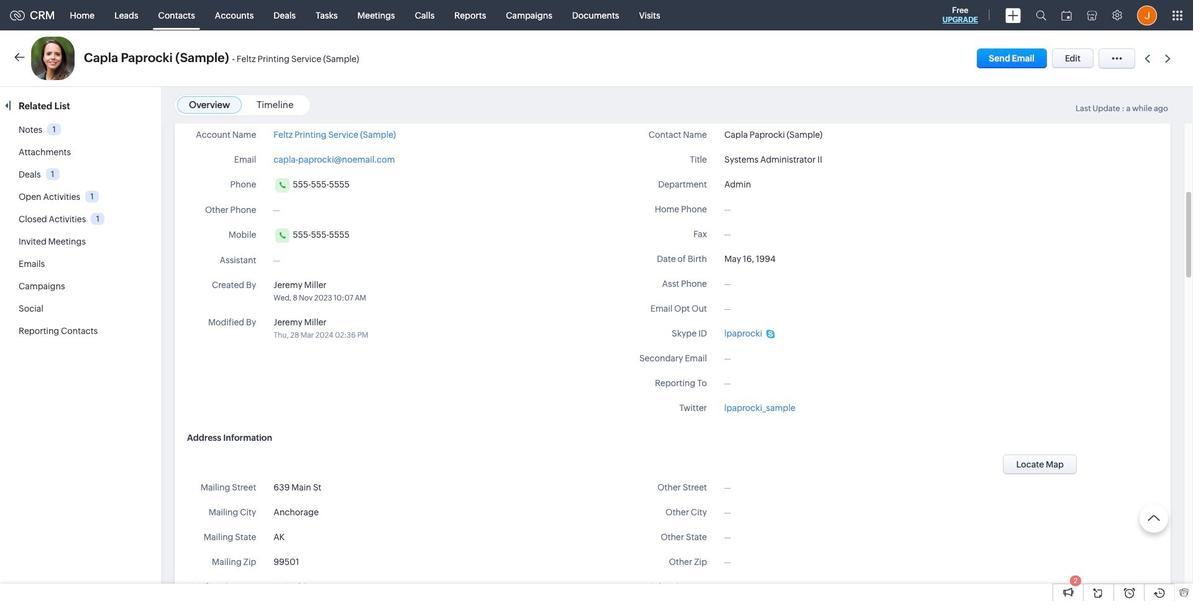 Task type: describe. For each thing, give the bounding box(es) containing it.
create menu image
[[1006, 8, 1022, 23]]

profile image
[[1138, 5, 1158, 25]]

profile element
[[1130, 0, 1165, 30]]



Task type: locate. For each thing, give the bounding box(es) containing it.
None button
[[1004, 455, 1078, 475]]

next record image
[[1166, 54, 1174, 62]]

calendar image
[[1062, 10, 1073, 20]]

create menu element
[[999, 0, 1029, 30]]

search image
[[1036, 10, 1047, 21]]

previous record image
[[1145, 54, 1151, 62]]

search element
[[1029, 0, 1055, 30]]

logo image
[[10, 10, 25, 20]]



Task type: vqa. For each thing, say whether or not it's contained in the screenshot.
'NEXT RECORD' image
yes



